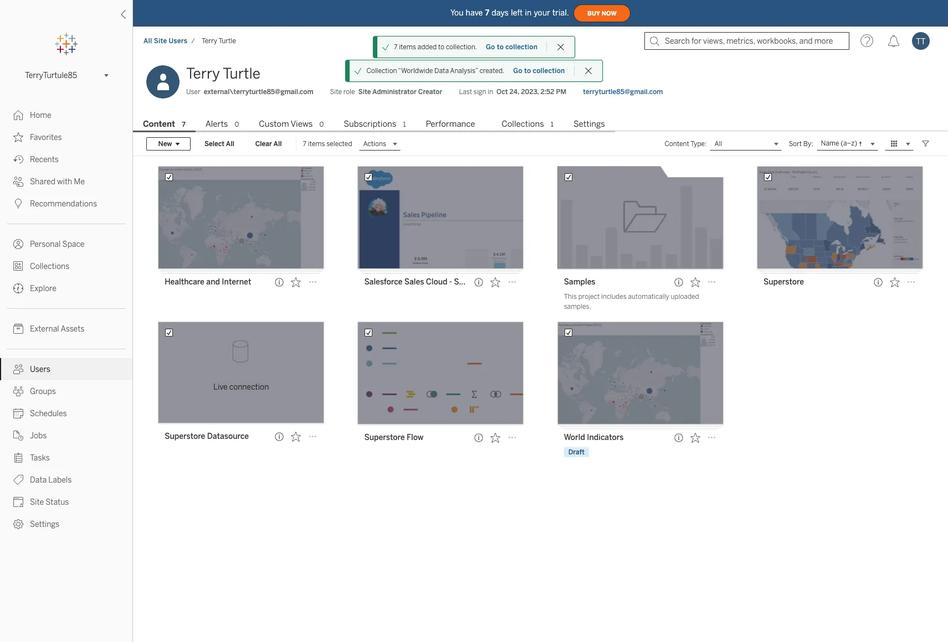 Task type: locate. For each thing, give the bounding box(es) containing it.
collections link
[[0, 255, 132, 278]]

1 horizontal spatial users
[[169, 37, 187, 45]]

7 right success icon
[[394, 43, 398, 51]]

collections down 2023,
[[502, 119, 544, 129]]

all left / at the left top of page
[[144, 37, 152, 45]]

data labels link
[[0, 469, 132, 492]]

1 down 2:52
[[551, 121, 554, 129]]

1 vertical spatial go to collection
[[513, 67, 565, 75]]

in inside terry turtle main content
[[488, 88, 493, 96]]

collection down left
[[505, 43, 538, 51]]

sort
[[789, 140, 802, 148]]

1 horizontal spatial collections
[[502, 119, 544, 129]]

go for collection "worldwide data analysis" created.
[[513, 67, 522, 75]]

jobs
[[30, 432, 47, 441]]

2 0 from the left
[[319, 121, 324, 129]]

0 horizontal spatial items
[[308, 140, 325, 148]]

labels
[[48, 476, 72, 485]]

0 horizontal spatial sales
[[404, 278, 424, 287]]

2 horizontal spatial superstore
[[764, 278, 804, 287]]

0 vertical spatial collections
[[502, 119, 544, 129]]

7 up the new popup button
[[182, 121, 185, 129]]

pipeline
[[476, 278, 505, 287]]

collection for collection "worldwide data analysis" created.
[[533, 67, 565, 75]]

this
[[564, 293, 577, 301]]

1 for collections
[[551, 121, 554, 129]]

0 horizontal spatial content
[[143, 119, 175, 129]]

items for selected
[[308, 140, 325, 148]]

1 horizontal spatial 1
[[551, 121, 554, 129]]

0 vertical spatial go to collection link
[[485, 43, 538, 52]]

users inside "link"
[[30, 365, 50, 375]]

0 vertical spatial settings
[[573, 119, 605, 129]]

0 vertical spatial collection
[[505, 43, 538, 51]]

1 horizontal spatial data
[[434, 67, 449, 75]]

assets
[[61, 325, 84, 334]]

shared with me
[[30, 177, 85, 187]]

1 0 from the left
[[235, 121, 239, 129]]

1 vertical spatial collections
[[30, 262, 69, 272]]

0 vertical spatial data
[[434, 67, 449, 75]]

0 vertical spatial turtle
[[219, 37, 236, 45]]

items inside terry turtle main content
[[308, 140, 325, 148]]

0 vertical spatial in
[[525, 8, 532, 17]]

jobs link
[[0, 425, 132, 447]]

content up new
[[143, 119, 175, 129]]

terry right / at the left top of page
[[202, 37, 217, 45]]

collections
[[502, 119, 544, 129], [30, 262, 69, 272]]

items left added
[[399, 43, 416, 51]]

schedules
[[30, 410, 67, 419]]

terry turtle right / at the left top of page
[[202, 37, 236, 45]]

go up created.
[[486, 43, 495, 51]]

2 horizontal spatial to
[[524, 67, 531, 75]]

"worldwide
[[398, 67, 433, 75]]

0 horizontal spatial users
[[30, 365, 50, 375]]

sort by:
[[789, 140, 813, 148]]

with
[[57, 177, 72, 187]]

data left labels
[[30, 476, 47, 485]]

site left / at the left top of page
[[154, 37, 167, 45]]

all right clear
[[274, 140, 282, 148]]

1 horizontal spatial 0
[[319, 121, 324, 129]]

name (a–z)
[[821, 140, 857, 147]]

1 vertical spatial items
[[308, 140, 325, 148]]

performance
[[426, 119, 475, 129]]

1 vertical spatial content
[[665, 140, 689, 148]]

1 horizontal spatial in
[[525, 8, 532, 17]]

7 inside alert
[[394, 43, 398, 51]]

grid view image
[[889, 139, 899, 149]]

personal space
[[30, 240, 84, 249]]

all site users link
[[143, 37, 188, 45]]

turtle up user external\terryturtle85@gmail.com
[[223, 65, 260, 83]]

content left type:
[[665, 140, 689, 148]]

flow
[[407, 433, 424, 443]]

sales left cloud
[[404, 278, 424, 287]]

2023,
[[521, 88, 539, 96]]

1 horizontal spatial go
[[513, 67, 522, 75]]

go to collection link for collection.
[[485, 43, 538, 52]]

0 horizontal spatial collections
[[30, 262, 69, 272]]

healthcare
[[165, 278, 204, 287]]

last sign in oct 24, 2023, 2:52 pm
[[459, 88, 566, 96]]

2 1 from the left
[[551, 121, 554, 129]]

groups link
[[0, 381, 132, 403]]

0 for custom views
[[319, 121, 324, 129]]

schedules link
[[0, 403, 132, 425]]

collection up 2:52
[[533, 67, 565, 75]]

terry turtle main content
[[133, 55, 948, 643]]

by:
[[803, 140, 813, 148]]

1 horizontal spatial to
[[497, 43, 504, 51]]

live connection
[[213, 383, 269, 392]]

in
[[525, 8, 532, 17], [488, 88, 493, 96]]

terryturtule85 button
[[21, 69, 112, 82]]

superstore
[[764, 278, 804, 287], [165, 432, 205, 442], [364, 433, 405, 443]]

1 vertical spatial users
[[30, 365, 50, 375]]

turtle right / at the left top of page
[[219, 37, 236, 45]]

1 vertical spatial data
[[30, 476, 47, 485]]

0 vertical spatial go
[[486, 43, 495, 51]]

1 horizontal spatial sales
[[454, 278, 474, 287]]

superstore for superstore flow
[[364, 433, 405, 443]]

sales right -
[[454, 278, 474, 287]]

0 horizontal spatial settings
[[30, 520, 59, 530]]

go to collection up 2:52
[[513, 67, 565, 75]]

new button
[[146, 137, 191, 151]]

site right role
[[358, 88, 371, 96]]

in right left
[[525, 8, 532, 17]]

0 vertical spatial content
[[143, 119, 175, 129]]

collection for 7 items added to collection.
[[505, 43, 538, 51]]

personal space link
[[0, 233, 132, 255]]

uploaded
[[671, 293, 699, 301]]

content
[[143, 119, 175, 129], [665, 140, 689, 148]]

1 horizontal spatial settings
[[573, 119, 605, 129]]

1 horizontal spatial content
[[665, 140, 689, 148]]

terry turtle up user external\terryturtle85@gmail.com
[[186, 65, 260, 83]]

0 right views
[[319, 121, 324, 129]]

go to collection up created.
[[486, 43, 538, 51]]

terry up user
[[186, 65, 220, 83]]

users up groups
[[30, 365, 50, 375]]

1 vertical spatial settings
[[30, 520, 59, 530]]

settings
[[573, 119, 605, 129], [30, 520, 59, 530]]

1 vertical spatial turtle
[[223, 65, 260, 83]]

to up created.
[[497, 43, 504, 51]]

data inside the main navigation. press the up and down arrow keys to access links. element
[[30, 476, 47, 485]]

project
[[578, 293, 600, 301]]

7 inside sub-spaces tab list
[[182, 121, 185, 129]]

data left the analysis"
[[434, 67, 449, 75]]

to right added
[[438, 43, 444, 51]]

content type:
[[665, 140, 707, 148]]

go up 24,
[[513, 67, 522, 75]]

2:52
[[541, 88, 554, 96]]

items inside alert
[[399, 43, 416, 51]]

pm
[[556, 88, 566, 96]]

content inside sub-spaces tab list
[[143, 119, 175, 129]]

1 vertical spatial in
[[488, 88, 493, 96]]

0 horizontal spatial 0
[[235, 121, 239, 129]]

1 vertical spatial terry turtle
[[186, 65, 260, 83]]

all site users /
[[144, 37, 195, 45]]

7 down views
[[303, 140, 306, 148]]

actions button
[[359, 137, 401, 151]]

added
[[418, 43, 437, 51]]

items
[[399, 43, 416, 51], [308, 140, 325, 148]]

terry turtle inside main content
[[186, 65, 260, 83]]

1 down administrator
[[403, 121, 406, 129]]

world
[[564, 433, 585, 443]]

go to collection link up 2:52
[[513, 66, 565, 75]]

7 left days
[[485, 8, 489, 17]]

personal
[[30, 240, 61, 249]]

world indicators
[[564, 433, 624, 443]]

0 vertical spatial users
[[169, 37, 187, 45]]

tasks
[[30, 454, 50, 463]]

navigation panel element
[[0, 33, 132, 536]]

all right type:
[[715, 140, 722, 148]]

go to collection link up created.
[[485, 43, 538, 52]]

administrator
[[372, 88, 417, 96]]

new
[[158, 140, 172, 148]]

home link
[[0, 104, 132, 126]]

0 horizontal spatial superstore
[[165, 432, 205, 442]]

custom
[[259, 119, 289, 129]]

items left selected
[[308, 140, 325, 148]]

turtle
[[219, 37, 236, 45], [223, 65, 260, 83]]

7 items selected
[[303, 140, 352, 148]]

to
[[438, 43, 444, 51], [497, 43, 504, 51], [524, 67, 531, 75]]

terryturtle85@gmail.com link
[[583, 87, 663, 97]]

site left status
[[30, 498, 44, 508]]

settings inside the main navigation. press the up and down arrow keys to access links. element
[[30, 520, 59, 530]]

data
[[434, 67, 449, 75], [30, 476, 47, 485]]

name (a–z) button
[[817, 137, 878, 151]]

success image
[[354, 67, 362, 75]]

automatically
[[628, 293, 669, 301]]

0 vertical spatial go to collection
[[486, 43, 538, 51]]

and
[[206, 278, 220, 287]]

external assets link
[[0, 318, 132, 340]]

settings down site status
[[30, 520, 59, 530]]

superstore for superstore
[[764, 278, 804, 287]]

0 horizontal spatial 1
[[403, 121, 406, 129]]

buy now button
[[573, 4, 631, 22]]

0 horizontal spatial to
[[438, 43, 444, 51]]

alerts
[[205, 119, 228, 129]]

content for content
[[143, 119, 175, 129]]

data labels
[[30, 476, 72, 485]]

users left / at the left top of page
[[169, 37, 187, 45]]

terryturtle85@gmail.com
[[583, 88, 663, 96]]

go to collection for collection "worldwide data analysis" created.
[[513, 67, 565, 75]]

1 1 from the left
[[403, 121, 406, 129]]

recents link
[[0, 149, 132, 171]]

terryturtule85
[[25, 71, 77, 80]]

1 horizontal spatial items
[[399, 43, 416, 51]]

0 vertical spatial items
[[399, 43, 416, 51]]

to up 2023,
[[524, 67, 531, 75]]

main navigation. press the up and down arrow keys to access links. element
[[0, 104, 132, 536]]

in right sign
[[488, 88, 493, 96]]

collections down personal
[[30, 262, 69, 272]]

1 vertical spatial terry
[[186, 65, 220, 83]]

collections inside sub-spaces tab list
[[502, 119, 544, 129]]

samples image
[[557, 166, 723, 269]]

0 horizontal spatial go
[[486, 43, 495, 51]]

home
[[30, 111, 51, 120]]

your
[[534, 8, 550, 17]]

0 horizontal spatial in
[[488, 88, 493, 96]]

1 vertical spatial go
[[513, 67, 522, 75]]

collections inside the main navigation. press the up and down arrow keys to access links. element
[[30, 262, 69, 272]]

1 vertical spatial collection
[[533, 67, 565, 75]]

favorites link
[[0, 126, 132, 149]]

1 vertical spatial go to collection link
[[513, 66, 565, 75]]

1 horizontal spatial superstore
[[364, 433, 405, 443]]

me
[[74, 177, 85, 187]]

0 right alerts
[[235, 121, 239, 129]]

settings down terryturtle85@gmail.com
[[573, 119, 605, 129]]

0 horizontal spatial data
[[30, 476, 47, 485]]

shared
[[30, 177, 55, 187]]



Task type: describe. For each thing, give the bounding box(es) containing it.
have
[[466, 8, 483, 17]]

draft
[[568, 449, 585, 457]]

settings link
[[0, 514, 132, 536]]

to inside 7 items added to collection. alert
[[438, 43, 444, 51]]

salesforce sales cloud - sales pipeline
[[364, 278, 505, 287]]

1 sales from the left
[[404, 278, 424, 287]]

site role site administrator creator
[[330, 88, 442, 96]]

0 for alerts
[[235, 121, 239, 129]]

this project includes automatically uploaded samples.
[[564, 293, 699, 311]]

you
[[451, 8, 464, 17]]

items for added
[[399, 43, 416, 51]]

7 for 7
[[182, 121, 185, 129]]

explore
[[30, 284, 56, 294]]

site inside the main navigation. press the up and down arrow keys to access links. element
[[30, 498, 44, 508]]

Search for views, metrics, workbooks, and more text field
[[644, 32, 849, 50]]

analysis"
[[450, 67, 478, 75]]

creator
[[418, 88, 442, 96]]

terry turtle element
[[198, 37, 239, 45]]

samples.
[[564, 303, 591, 311]]

0 vertical spatial terry turtle
[[202, 37, 236, 45]]

to for collection.
[[497, 43, 504, 51]]

favorites
[[30, 133, 62, 142]]

-
[[449, 278, 452, 287]]

site status
[[30, 498, 69, 508]]

24,
[[510, 88, 519, 96]]

now
[[602, 10, 617, 17]]

collection.
[[446, 43, 477, 51]]

data inside alert
[[434, 67, 449, 75]]

terry inside main content
[[186, 65, 220, 83]]

go to collection link for created.
[[513, 66, 565, 75]]

user external\terryturtle85@gmail.com
[[186, 88, 313, 96]]

superstore datasource
[[165, 432, 249, 442]]

recommendations link
[[0, 193, 132, 215]]

healthcare and internet
[[165, 278, 251, 287]]

clear all
[[255, 140, 282, 148]]

users link
[[0, 359, 132, 381]]

site left role
[[330, 88, 342, 96]]

external\terryturtle85@gmail.com
[[204, 88, 313, 96]]

all button
[[710, 137, 782, 151]]

go to collection for 7 items added to collection.
[[486, 43, 538, 51]]

user
[[186, 88, 200, 96]]

custom views
[[259, 119, 313, 129]]

tasks link
[[0, 447, 132, 469]]

0 vertical spatial terry
[[202, 37, 217, 45]]

recents
[[30, 155, 59, 165]]

/
[[191, 37, 195, 45]]

select all
[[204, 140, 234, 148]]

all inside dropdown button
[[715, 140, 722, 148]]

trial.
[[552, 8, 569, 17]]

recommendations
[[30, 199, 97, 209]]

superstore flow
[[364, 433, 424, 443]]

1 for subscriptions
[[403, 121, 406, 129]]

7 for 7 items selected
[[303, 140, 306, 148]]

last
[[459, 88, 472, 96]]

buy
[[587, 10, 600, 17]]

go for 7 items added to collection.
[[486, 43, 495, 51]]

all right select
[[226, 140, 234, 148]]

turtle inside main content
[[223, 65, 260, 83]]

superstore for superstore datasource
[[165, 432, 205, 442]]

success image
[[382, 43, 389, 51]]

2 sales from the left
[[454, 278, 474, 287]]

buy now
[[587, 10, 617, 17]]

select
[[204, 140, 225, 148]]

7 for 7 items added to collection.
[[394, 43, 398, 51]]

external assets
[[30, 325, 84, 334]]

created.
[[480, 67, 504, 75]]

sub-spaces tab list
[[133, 118, 948, 132]]

collection "worldwide data analysis" created. alert
[[367, 66, 504, 76]]

select all button
[[197, 137, 241, 151]]

salesforce
[[364, 278, 403, 287]]

days
[[492, 8, 509, 17]]

settings inside sub-spaces tab list
[[573, 119, 605, 129]]

space
[[62, 240, 84, 249]]

7 items added to collection.
[[394, 43, 477, 51]]

subscriptions
[[344, 119, 396, 129]]

internet
[[222, 278, 251, 287]]

you have 7 days left in your trial.
[[451, 8, 569, 17]]

groups
[[30, 387, 56, 397]]

oct
[[497, 88, 508, 96]]

name
[[821, 140, 839, 147]]

cloud
[[426, 278, 447, 287]]

content for content type:
[[665, 140, 689, 148]]

explore link
[[0, 278, 132, 300]]

(a–z)
[[841, 140, 857, 147]]

external
[[30, 325, 59, 334]]

includes
[[601, 293, 627, 301]]

left
[[511, 8, 523, 17]]

indicators
[[587, 433, 624, 443]]

live
[[213, 383, 228, 392]]

collection
[[367, 67, 397, 75]]

selected
[[327, 140, 352, 148]]

type:
[[691, 140, 707, 148]]

to for created.
[[524, 67, 531, 75]]

shared with me link
[[0, 171, 132, 193]]

7 items added to collection. alert
[[394, 42, 477, 52]]

clear all button
[[248, 137, 289, 151]]

actions
[[363, 140, 386, 148]]

role
[[343, 88, 355, 96]]



Task type: vqa. For each thing, say whether or not it's contained in the screenshot.
Am
no



